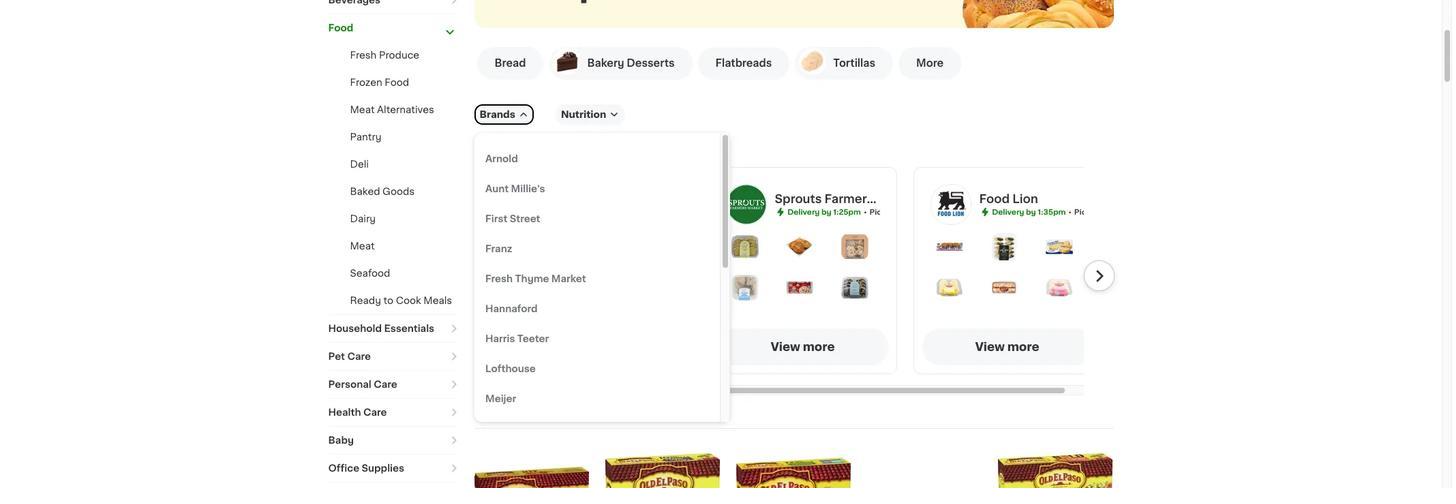 Task type: vqa. For each thing, say whether or not it's contained in the screenshot.
HANNAFORD link
yes



Task type: locate. For each thing, give the bounding box(es) containing it.
view for sprouts farmers market
[[771, 342, 801, 353]]

produce
[[379, 50, 420, 60]]

0 vertical spatial market
[[877, 193, 919, 204]]

little debbie oatmeal creme pies image down franz link
[[582, 274, 609, 301]]

• right 1:25pm
[[864, 208, 867, 216]]

baked up dairy link
[[350, 187, 380, 196]]

0 vertical spatial food
[[328, 23, 353, 33]]

food lion
[[980, 193, 1039, 204]]

view more button
[[718, 329, 888, 366], [922, 329, 1093, 366]]

pickup
[[870, 208, 896, 216], [1075, 208, 1101, 216]]

food
[[328, 23, 353, 33], [385, 78, 409, 87], [980, 193, 1010, 204]]

fresh inside group
[[486, 274, 513, 284]]

little debbie oatmeal creme pies image
[[936, 233, 963, 261], [582, 274, 609, 301]]

lion
[[1013, 193, 1039, 204]]

1 vertical spatial market
[[552, 274, 586, 284]]

flatbreads link
[[698, 47, 790, 80]]

more for lion
[[1008, 342, 1040, 353]]

1 vertical spatial meat
[[350, 241, 375, 251]]

pickup left 2.0mi
[[1075, 208, 1101, 216]]

0 vertical spatial little debbie oatmeal creme pies image
[[936, 233, 963, 261]]

1 horizontal spatial view
[[976, 342, 1005, 353]]

1 horizontal spatial view more button
[[922, 329, 1093, 366]]

1 horizontal spatial pickup
[[1075, 208, 1101, 216]]

harris teeter link
[[480, 324, 712, 354]]

meat link
[[350, 241, 375, 251]]

0 horizontal spatial market
[[552, 274, 586, 284]]

0 horizontal spatial view more link
[[718, 329, 888, 366]]

bakery desserts
[[588, 58, 675, 68]]

personal care link
[[328, 371, 458, 398]]

ready
[[350, 296, 381, 306]]

1 horizontal spatial by
[[1027, 208, 1036, 216]]

deli link
[[350, 160, 369, 169]]

• pickup 2.0mi
[[1069, 208, 1125, 216]]

1 • from the left
[[864, 208, 867, 216]]

1 more from the left
[[803, 342, 835, 353]]

2 horizontal spatial food
[[980, 193, 1010, 204]]

0 vertical spatial fresh
[[350, 50, 377, 60]]

food link
[[328, 14, 458, 42]]

market for sprouts farmers market
[[877, 193, 919, 204]]

2 pickup from the left
[[1075, 208, 1101, 216]]

fresh down franz
[[486, 274, 513, 284]]

lofthouse yellow frosted cookies image
[[936, 274, 963, 301]]

1 horizontal spatial baked
[[512, 143, 551, 154]]

1 horizontal spatial view more link
[[922, 329, 1093, 366]]

13.0mi
[[898, 208, 923, 216]]

1 meat from the top
[[350, 105, 375, 115]]

1 pickup from the left
[[870, 208, 896, 216]]

meat alternatives link
[[350, 105, 434, 115]]

little debbie oatmeal creme pies image up lofthouse yellow frosted cookies icon
[[936, 233, 963, 261]]

2 view more link from the left
[[922, 329, 1093, 366]]

food inside food link
[[328, 23, 353, 33]]

view more link down j. skinner baking strawberry cheese danish icon
[[922, 329, 1093, 366]]

view more link down immaculate baking company cinnamon rolls icon at the right of page
[[718, 329, 888, 366]]

sprouts farmers market image
[[726, 184, 767, 225]]

frozen food
[[350, 78, 409, 87]]

1 horizontal spatial delivery
[[992, 208, 1025, 216]]

0 horizontal spatial food
[[328, 23, 353, 33]]

millie's
[[511, 184, 545, 194]]

market right thyme
[[552, 274, 586, 284]]

• pickup 13.0mi
[[864, 208, 923, 216]]

brands
[[480, 110, 516, 119]]

at
[[597, 143, 609, 154]]

market for fresh thyme market
[[552, 274, 586, 284]]

0 horizontal spatial view
[[771, 342, 801, 353]]

group
[[475, 133, 730, 444]]

pet care link
[[328, 343, 458, 370]]

food left lion on the right
[[980, 193, 1010, 204]]

goods
[[553, 143, 594, 154], [383, 187, 415, 196]]

0 horizontal spatial by
[[822, 208, 832, 216]]

seafood link
[[350, 269, 390, 278]]

health care
[[328, 408, 387, 417]]

1 vertical spatial little debbie oatmeal creme pies image
[[582, 274, 609, 301]]

fresh up frozen
[[350, 50, 377, 60]]

more
[[917, 58, 944, 68]]

franz
[[486, 244, 512, 254]]

personal care
[[328, 380, 397, 389]]

1 view from the left
[[771, 342, 801, 353]]

meat
[[350, 105, 375, 115], [350, 241, 375, 251]]

0 horizontal spatial baked
[[350, 187, 380, 196]]

2 vertical spatial care
[[363, 408, 387, 417]]

1 vertical spatial food
[[385, 78, 409, 87]]

pickup for farmers
[[870, 208, 896, 216]]

baked right buy
[[512, 143, 551, 154]]

more down j. skinner baking strawberry cheese danish icon
[[1008, 342, 1040, 353]]

view more button down immaculate baking company cinnamon rolls icon at the right of page
[[718, 329, 888, 366]]

2 • from the left
[[1069, 208, 1072, 216]]

delivery down food lion
[[992, 208, 1025, 216]]

publix bakery assorted cookies image
[[527, 274, 554, 301]]

fresh thyme market link
[[480, 264, 712, 294]]

view more button for food
[[922, 329, 1093, 366]]

2 delivery from the left
[[992, 208, 1025, 216]]

0 horizontal spatial more
[[803, 342, 835, 353]]

0 horizontal spatial goods
[[383, 187, 415, 196]]

1 view more link from the left
[[718, 329, 888, 366]]

0 vertical spatial care
[[347, 352, 371, 361]]

2 view more from the left
[[976, 342, 1040, 353]]

cook
[[396, 296, 421, 306]]

market inside group
[[552, 274, 586, 284]]

fresh produce link
[[350, 50, 420, 60]]

2 meat from the top
[[350, 241, 375, 251]]

salted caramel chocolate chip cookies image
[[786, 233, 814, 261]]

1 delivery from the left
[[788, 208, 820, 216]]

1 vertical spatial fresh
[[486, 274, 513, 284]]

simple joys bakery sliced lemon cake image
[[731, 233, 759, 261]]

0 horizontal spatial fresh
[[350, 50, 377, 60]]

tortillas image
[[800, 48, 827, 75]]

1 horizontal spatial more
[[1008, 342, 1040, 353]]

delivery down sprouts
[[788, 208, 820, 216]]

market
[[877, 193, 919, 204], [552, 274, 586, 284]]

1 horizontal spatial food
[[385, 78, 409, 87]]

2 view from the left
[[976, 342, 1005, 353]]

office supplies link
[[328, 455, 458, 482]]

view more down immaculate baking company cinnamon rolls icon at the right of page
[[771, 342, 835, 353]]

by for farmers
[[822, 208, 832, 216]]

baked goods delivery or pickup image
[[954, 0, 1158, 123]]

by left 1:25pm
[[822, 208, 832, 216]]

brands button
[[474, 104, 534, 125]]

view more button down j. skinner baking strawberry cheese danish icon
[[922, 329, 1093, 366]]

• for lion
[[1069, 208, 1072, 216]]

1 vertical spatial goods
[[383, 187, 415, 196]]

harris teeter
[[486, 334, 549, 344]]

fresh for fresh produce
[[350, 50, 377, 60]]

fresh
[[350, 50, 377, 60], [486, 274, 513, 284]]

0 horizontal spatial pickup
[[870, 208, 896, 216]]

by for lion
[[1027, 208, 1036, 216]]

0 horizontal spatial delivery
[[788, 208, 820, 216]]

bread
[[495, 58, 526, 68]]

1:35pm
[[1038, 208, 1066, 216]]

care for pet care
[[347, 352, 371, 361]]

buy baked goods at stores near you
[[485, 143, 706, 154]]

1 horizontal spatial view more
[[976, 342, 1040, 353]]

2 view more button from the left
[[922, 329, 1093, 366]]

1 horizontal spatial market
[[877, 193, 919, 204]]

more down immaculate baking company cinnamon rolls icon at the right of page
[[803, 342, 835, 353]]

pickup left 13.0mi
[[870, 208, 896, 216]]

0 vertical spatial goods
[[553, 143, 594, 154]]

health care link
[[328, 399, 458, 426]]

market up the • pickup 13.0mi
[[877, 193, 919, 204]]

0 vertical spatial meat
[[350, 105, 375, 115]]

bakery desserts image
[[553, 48, 581, 75]]

flatbreads
[[716, 58, 772, 68]]

view more
[[771, 342, 835, 353], [976, 342, 1040, 353]]

1 view more button from the left
[[718, 329, 888, 366]]

2 vertical spatial food
[[980, 193, 1010, 204]]

care right the pet
[[347, 352, 371, 361]]

by
[[822, 208, 832, 216], [1027, 208, 1036, 216]]

sprouts two bite blueberry scones image
[[731, 274, 759, 301]]

view down j. skinner baking strawberry cheese danish icon
[[976, 342, 1005, 353]]

buy
[[485, 143, 509, 154]]

baked goods
[[350, 187, 415, 196]]

lofthouse link
[[480, 354, 712, 384]]

view down immaculate baking company cinnamon rolls icon at the right of page
[[771, 342, 801, 353]]

0 vertical spatial baked
[[512, 143, 551, 154]]

office
[[328, 464, 359, 473]]

0 horizontal spatial •
[[864, 208, 867, 216]]

baby
[[328, 436, 354, 445]]

1 horizontal spatial fresh
[[486, 274, 513, 284]]

meat for meat link
[[350, 241, 375, 251]]

entenmann's all butter loaf cake image
[[1046, 233, 1073, 261]]

0 horizontal spatial view more button
[[718, 329, 888, 366]]

meat up pantry link
[[350, 105, 375, 115]]

view more down j. skinner baking strawberry cheese danish icon
[[976, 342, 1040, 353]]

1 view more from the left
[[771, 342, 835, 353]]

delivery
[[788, 208, 820, 216], [992, 208, 1025, 216]]

frozen food link
[[350, 78, 409, 87]]

household essentials
[[328, 324, 435, 334]]

2 by from the left
[[1027, 208, 1036, 216]]

1 horizontal spatial •
[[1069, 208, 1072, 216]]

hannaford
[[486, 304, 538, 314]]

2 more from the left
[[1008, 342, 1040, 353]]

pantry
[[350, 132, 382, 142]]

view
[[771, 342, 801, 353], [976, 342, 1005, 353]]

delivery for food
[[992, 208, 1025, 216]]

• right the 1:35pm
[[1069, 208, 1072, 216]]

meals
[[424, 296, 452, 306]]

j. skinner baking strawberry cheese danish image
[[991, 274, 1018, 301]]

sprouts blueberry scone 4 pack image
[[842, 233, 869, 261]]

aunt
[[486, 184, 509, 194]]

1 vertical spatial care
[[374, 380, 397, 389]]

food up "fresh produce"
[[328, 23, 353, 33]]

care for health care
[[363, 408, 387, 417]]

tortillas link
[[795, 47, 894, 80]]

care
[[347, 352, 371, 361], [374, 380, 397, 389], [363, 408, 387, 417]]

pet
[[328, 352, 345, 361]]

ready to cook meals
[[350, 296, 452, 306]]

food down produce
[[385, 78, 409, 87]]

alternatives
[[377, 105, 434, 115]]

care up health care link
[[374, 380, 397, 389]]

0 horizontal spatial view more
[[771, 342, 835, 353]]

1 by from the left
[[822, 208, 832, 216]]

by down lion on the right
[[1027, 208, 1036, 216]]

meat down dairy link
[[350, 241, 375, 251]]

thyme
[[515, 274, 549, 284]]

care right health on the bottom
[[363, 408, 387, 417]]



Task type: describe. For each thing, give the bounding box(es) containing it.
pantry link
[[350, 132, 382, 142]]

bread link
[[477, 47, 544, 80]]

supplies
[[362, 464, 404, 473]]

view more link for food
[[922, 329, 1093, 366]]

farmers
[[825, 193, 874, 204]]

desserts
[[627, 58, 675, 68]]

sprouts farmers market
[[775, 193, 919, 204]]

lofthouse
[[486, 364, 536, 374]]

fresh produce
[[350, 50, 420, 60]]

pet care
[[328, 352, 371, 361]]

• for farmers
[[864, 208, 867, 216]]

simple joys bakery sliced marble cake image
[[842, 274, 869, 301]]

baby link
[[328, 427, 458, 454]]

street
[[510, 214, 540, 224]]

bakery
[[588, 58, 625, 68]]

arnold link
[[480, 144, 712, 174]]

pickup for lion
[[1075, 208, 1101, 216]]

office supplies
[[328, 464, 404, 473]]

dairy link
[[350, 214, 376, 224]]

meijer link
[[480, 384, 712, 414]]

you
[[683, 143, 706, 154]]

personal
[[328, 380, 372, 389]]

nutrition
[[561, 110, 607, 119]]

mission
[[486, 424, 524, 434]]

household
[[328, 324, 382, 334]]

food for food lion
[[980, 193, 1010, 204]]

hannaford link
[[480, 294, 712, 324]]

1 horizontal spatial little debbie oatmeal creme pies image
[[936, 233, 963, 261]]

2.0mi
[[1103, 208, 1125, 216]]

franz link
[[480, 234, 712, 264]]

lilly's cookies, black & white image
[[991, 233, 1018, 261]]

tortillas
[[834, 58, 876, 68]]

essentials
[[384, 324, 435, 334]]

sprouts
[[775, 193, 822, 204]]

immaculate baking company cinnamon rolls image
[[786, 274, 814, 301]]

fresh thyme market
[[486, 274, 586, 284]]

bakery desserts link
[[549, 47, 693, 80]]

food lion image
[[931, 184, 972, 225]]

delivery by 1:25pm
[[788, 208, 861, 216]]

deli
[[350, 160, 369, 169]]

nutrition button
[[556, 104, 625, 125]]

teeter
[[518, 334, 549, 344]]

household essentials link
[[328, 315, 458, 342]]

group containing arnold
[[475, 133, 730, 444]]

dairy
[[350, 214, 376, 224]]

meijer
[[486, 394, 516, 404]]

aunt millie's link
[[480, 174, 712, 204]]

view more for food
[[976, 342, 1040, 353]]

lofthouse sugar cookies, frosted image
[[1046, 274, 1073, 301]]

aunt millie's
[[486, 184, 545, 194]]

view for food lion
[[976, 342, 1005, 353]]

more button
[[899, 47, 962, 80]]

1 vertical spatial baked
[[350, 187, 380, 196]]

publix image
[[521, 184, 562, 225]]

view more for sprouts
[[771, 342, 835, 353]]

near
[[653, 143, 681, 154]]

harris
[[486, 334, 515, 344]]

view more button for sprouts
[[718, 329, 888, 366]]

to
[[384, 296, 394, 306]]

food for food
[[328, 23, 353, 33]]

arnold
[[486, 154, 518, 164]]

delivery by 1:35pm
[[992, 208, 1066, 216]]

1 horizontal spatial goods
[[553, 143, 594, 154]]

seafood
[[350, 269, 390, 278]]

meat alternatives
[[350, 105, 434, 115]]

baked goods link
[[350, 187, 415, 196]]

mission link
[[480, 414, 712, 444]]

care for personal care
[[374, 380, 397, 389]]

meat for meat alternatives
[[350, 105, 375, 115]]

more for farmers
[[803, 342, 835, 353]]

frozen
[[350, 78, 382, 87]]

stores
[[612, 143, 650, 154]]

health
[[328, 408, 361, 417]]

0 horizontal spatial little debbie oatmeal creme pies image
[[582, 274, 609, 301]]

1:25pm
[[834, 208, 861, 216]]

view more link for sprouts
[[718, 329, 888, 366]]

fresh for fresh thyme market
[[486, 274, 513, 284]]

ready to cook meals link
[[350, 296, 452, 306]]

delivery for sprouts
[[788, 208, 820, 216]]

first street link
[[480, 204, 712, 234]]



